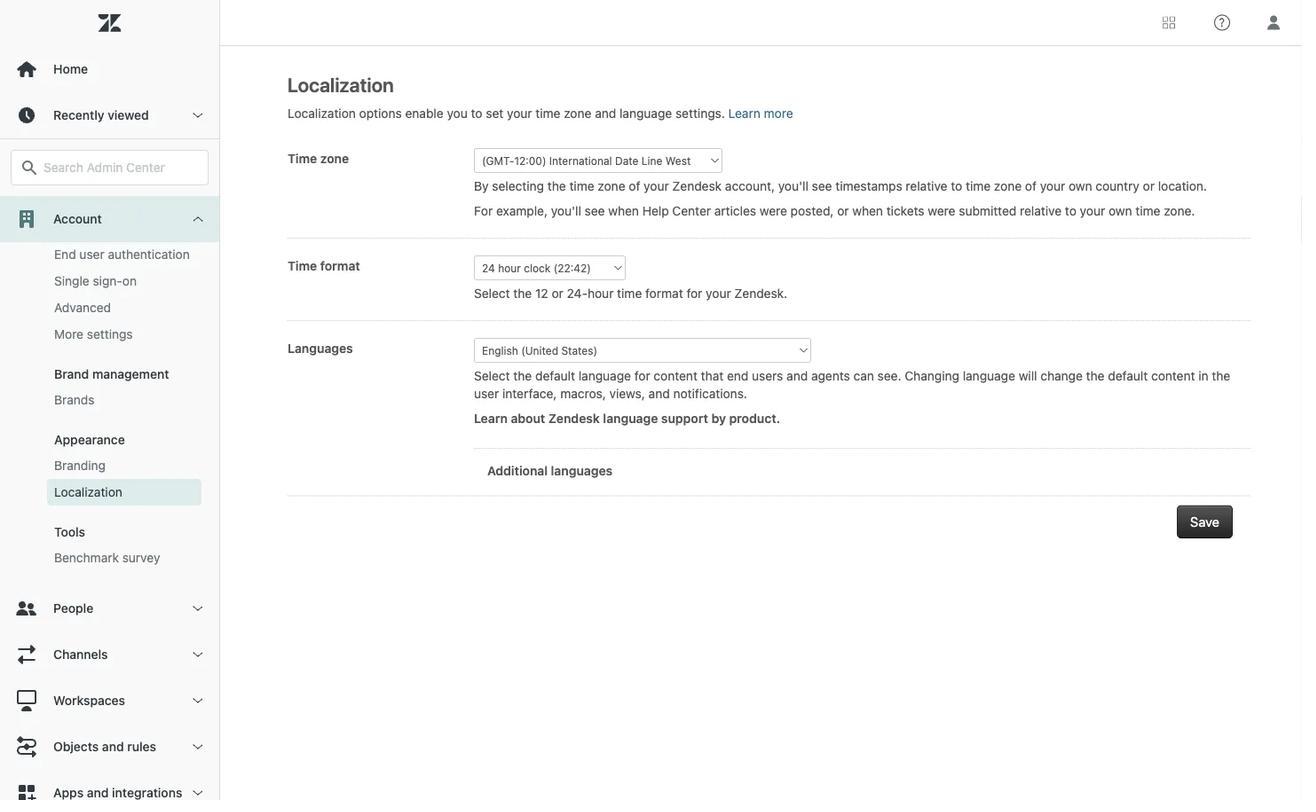 Task type: locate. For each thing, give the bounding box(es) containing it.
recently
[[53, 108, 104, 122]]

team member authentication
[[54, 203, 136, 235]]

0 vertical spatial authentication
[[54, 221, 136, 235]]

authentication down member
[[54, 221, 136, 235]]

1 vertical spatial authentication
[[108, 247, 190, 262]]

advanced
[[54, 300, 111, 315]]

primary element
[[0, 0, 220, 801]]

brands element
[[54, 391, 94, 409]]

brands link
[[47, 387, 201, 414]]

brand management
[[54, 367, 169, 382]]

settings
[[87, 327, 133, 342]]

tools element
[[54, 525, 85, 540]]

authentication inside team member authentication element
[[54, 221, 136, 235]]

tree item inside the primary element
[[0, 0, 219, 586]]

user menu image
[[1262, 11, 1285, 34]]

team
[[54, 203, 85, 217]]

single sign-on element
[[54, 272, 137, 290]]

single
[[54, 274, 89, 288]]

authentication up on
[[108, 247, 190, 262]]

more settings
[[54, 327, 133, 342]]

workspaces button
[[0, 678, 219, 724]]

benchmark
[[54, 551, 119, 565]]

on
[[122, 274, 137, 288]]

zendesk products image
[[1163, 16, 1175, 29]]

authentication inside end user authentication element
[[108, 247, 190, 262]]

branding element
[[54, 457, 106, 475]]

channels button
[[0, 632, 219, 678]]

management
[[92, 367, 169, 382]]

single sign-on link
[[47, 268, 201, 295]]

authentication
[[54, 221, 136, 235], [108, 247, 190, 262]]

home
[[53, 62, 88, 76]]

end
[[54, 247, 76, 262]]

survey
[[122, 551, 160, 565]]

team member authentication element
[[54, 201, 194, 237]]

authentication for member
[[54, 221, 136, 235]]

tools
[[54, 525, 85, 540]]

tree
[[0, 0, 219, 801]]

rules
[[127, 740, 156, 754]]

appearance element
[[54, 433, 125, 447]]

objects and rules
[[53, 740, 156, 754]]

viewed
[[108, 108, 149, 122]]

brand management element
[[54, 367, 169, 382]]

tree item
[[0, 0, 219, 586]]

end user authentication
[[54, 247, 190, 262]]

account button
[[0, 196, 219, 242]]

tree item containing team member authentication
[[0, 0, 219, 586]]

account group
[[0, 0, 219, 586]]

None search field
[[2, 150, 217, 186]]



Task type: vqa. For each thing, say whether or not it's contained in the screenshot.
Workspaces
yes



Task type: describe. For each thing, give the bounding box(es) containing it.
help image
[[1214, 15, 1230, 31]]

none search field inside the primary element
[[2, 150, 217, 186]]

member
[[88, 203, 136, 217]]

team member authentication link
[[47, 197, 201, 241]]

brands
[[54, 393, 94, 407]]

end user authentication link
[[47, 241, 201, 268]]

account
[[53, 212, 102, 226]]

brand
[[54, 367, 89, 382]]

end user authentication element
[[54, 246, 190, 264]]

localization link
[[47, 479, 201, 506]]

more
[[54, 327, 83, 342]]

home button
[[0, 46, 219, 92]]

more settings link
[[47, 321, 201, 348]]

authentication for user
[[108, 247, 190, 262]]

localization
[[54, 485, 122, 500]]

recently viewed
[[53, 108, 149, 122]]

and
[[102, 740, 124, 754]]

objects and rules button
[[0, 724, 219, 770]]

branding link
[[47, 453, 201, 479]]

sign-
[[93, 274, 122, 288]]

people
[[53, 601, 93, 616]]

benchmark survey element
[[54, 549, 160, 567]]

Search Admin Center field
[[43, 160, 197, 176]]

tree containing team member authentication
[[0, 0, 219, 801]]

channels
[[53, 648, 108, 662]]

localization element
[[54, 484, 122, 501]]

user
[[79, 247, 104, 262]]

more settings element
[[54, 326, 133, 344]]

benchmark survey link
[[47, 545, 201, 572]]

objects
[[53, 740, 99, 754]]

appearance
[[54, 433, 125, 447]]

advanced link
[[47, 295, 201, 321]]

people button
[[0, 586, 219, 632]]

branding
[[54, 458, 106, 473]]

single sign-on
[[54, 274, 137, 288]]

advanced element
[[54, 299, 111, 317]]

benchmark survey
[[54, 551, 160, 565]]

recently viewed button
[[0, 92, 219, 138]]

workspaces
[[53, 694, 125, 708]]



